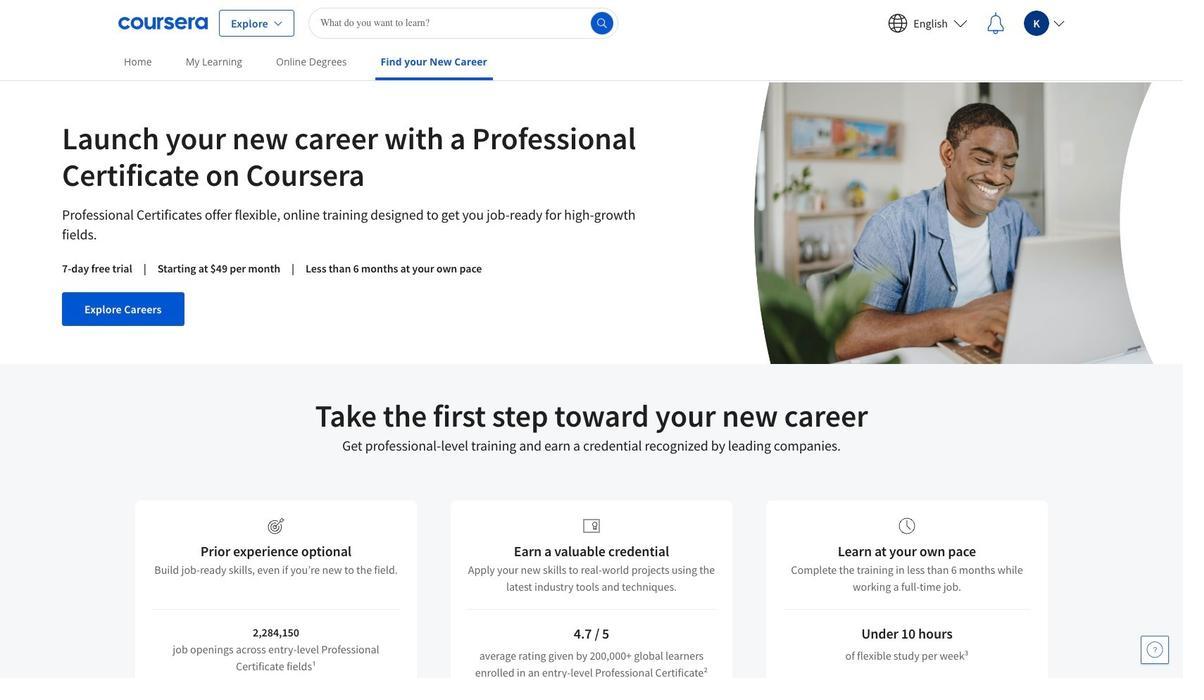 Task type: describe. For each thing, give the bounding box(es) containing it.
coursera image
[[118, 12, 208, 34]]

What do you want to learn? text field
[[308, 7, 618, 38]]

help center image
[[1147, 642, 1164, 659]]



Task type: vqa. For each thing, say whether or not it's contained in the screenshot.
'Graduate' to the bottom
no



Task type: locate. For each thing, give the bounding box(es) containing it.
None search field
[[308, 7, 618, 38]]



